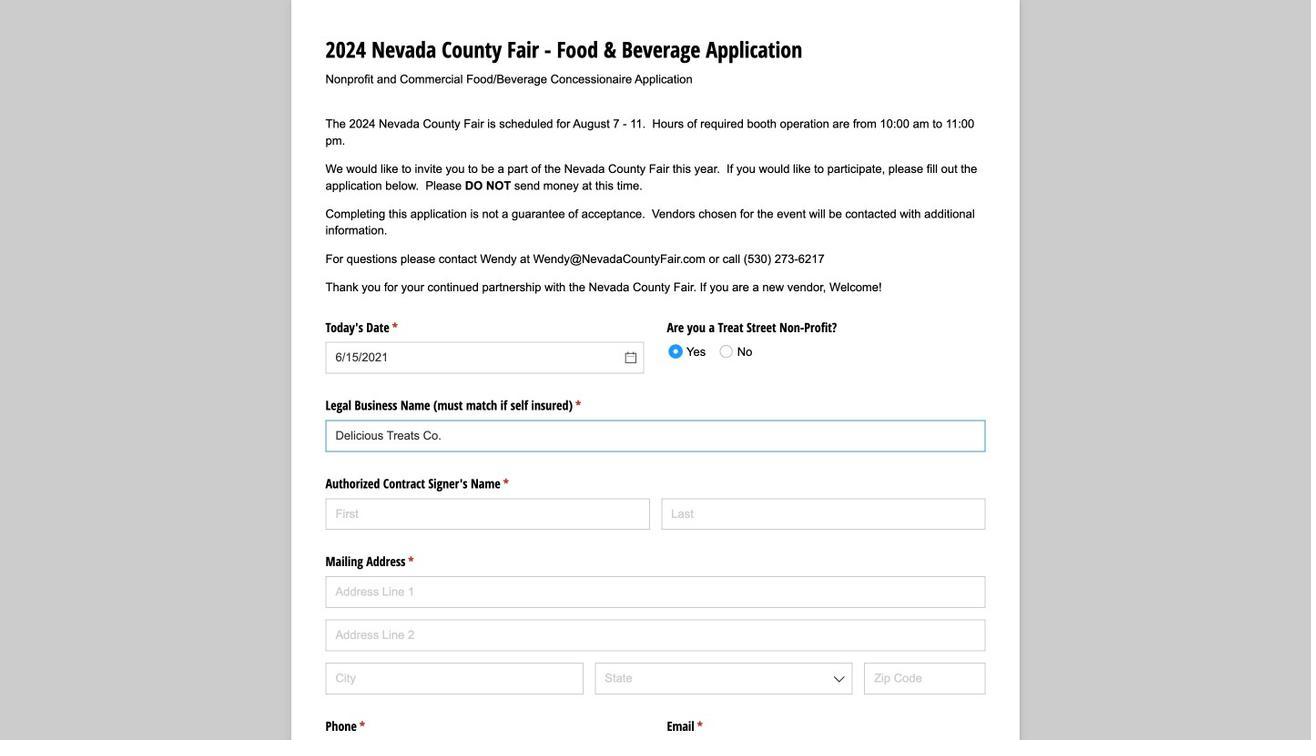 Task type: locate. For each thing, give the bounding box(es) containing it.
None text field
[[326, 420, 986, 452]]

First text field
[[326, 499, 650, 530]]

None text field
[[326, 342, 645, 374]]

Address Line 1 text field
[[326, 577, 986, 608]]

City text field
[[326, 663, 584, 695]]

Last text field
[[662, 499, 986, 530]]

None radio
[[663, 338, 718, 365], [714, 338, 753, 365], [663, 338, 718, 365], [714, 338, 753, 365]]



Task type: describe. For each thing, give the bounding box(es) containing it.
Zip Code text field
[[865, 663, 986, 695]]

State text field
[[595, 663, 853, 695]]

Address Line 2 text field
[[326, 620, 986, 652]]



Task type: vqa. For each thing, say whether or not it's contained in the screenshot.
Address Line 1 "text field"
yes



